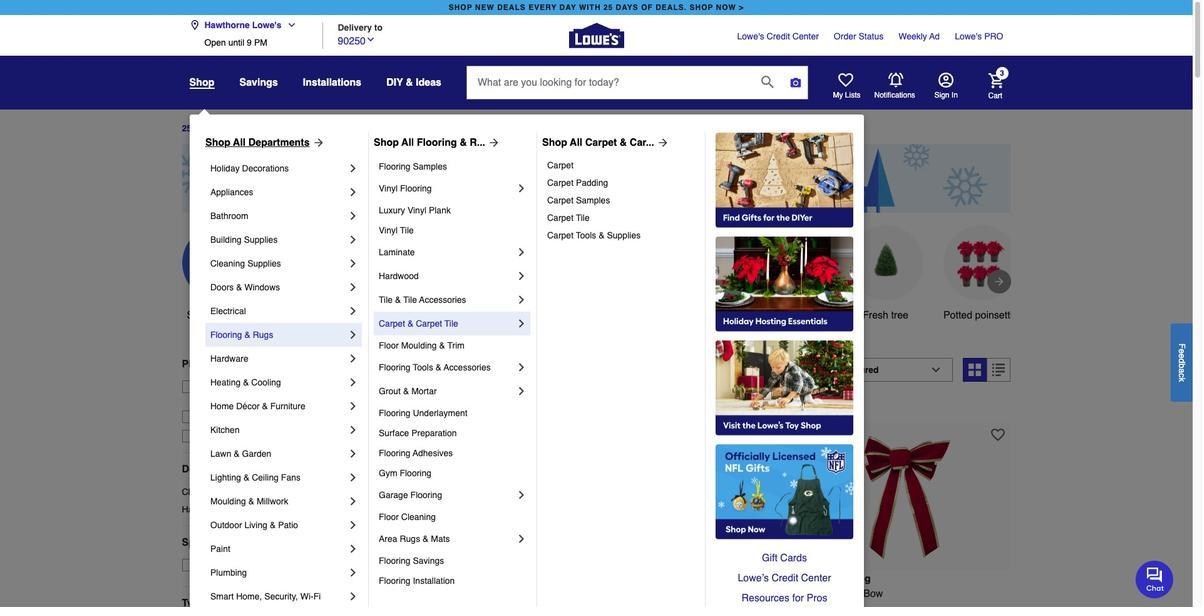 Task type: locate. For each thing, give the bounding box(es) containing it.
living inside holiday living 100-count 20.62-ft white incandescent plug- in christmas string lights
[[407, 573, 436, 585]]

accessories down trim
[[444, 363, 491, 373]]

vinyl left plank
[[408, 205, 426, 215]]

1 horizontal spatial tools
[[576, 230, 596, 240]]

1 horizontal spatial 100-
[[585, 588, 605, 600]]

arrow right image for shop all departments
[[310, 137, 325, 149]]

1 vertical spatial samples
[[576, 195, 610, 205]]

2 floor from the top
[[379, 512, 399, 522]]

grid view image
[[969, 364, 982, 376]]

1 vertical spatial savings
[[487, 310, 523, 321]]

1 vertical spatial departments
[[182, 464, 243, 475]]

flooring up "luxury vinyl plank"
[[400, 183, 432, 193]]

carpet for carpet
[[547, 160, 574, 170]]

area rugs & mats
[[379, 534, 450, 544]]

1 20.62- from the left
[[417, 588, 446, 600]]

car...
[[630, 137, 654, 148]]

2 horizontal spatial savings
[[487, 310, 523, 321]]

living down hanukkah decorations link
[[245, 520, 267, 530]]

string down multicolor
[[668, 603, 694, 607]]

None search field
[[467, 66, 808, 111]]

compare inside 5013254527 element
[[825, 401, 861, 411]]

vinyl up luxury
[[379, 183, 398, 193]]

1 horizontal spatial shop
[[374, 137, 399, 148]]

vinyl inside vinyl tile link
[[379, 225, 398, 235]]

90250
[[338, 35, 366, 47]]

tree right artificial
[[325, 310, 342, 321]]

5013254527 element
[[802, 400, 861, 412]]

2 horizontal spatial shop
[[542, 137, 567, 148]]

decorations for hanukkah decorations
[[224, 505, 271, 515]]

1 compare from the left
[[390, 401, 426, 411]]

1 horizontal spatial compare
[[825, 401, 861, 411]]

chevron right image for carpet & carpet tile
[[515, 317, 528, 330]]

paint link
[[210, 537, 347, 561]]

carpet for carpet padding
[[547, 178, 574, 188]]

smart home, security, wi-fi link
[[210, 585, 347, 607]]

0 horizontal spatial in
[[459, 364, 471, 382]]

shop all deals button
[[182, 225, 257, 323]]

hawthorne up open until 9 pm
[[204, 20, 250, 30]]

e up d
[[1177, 349, 1187, 354]]

0 horizontal spatial tree
[[325, 310, 342, 321]]

2 horizontal spatial in
[[952, 91, 958, 100]]

chevron right image for building supplies
[[347, 234, 359, 246]]

home
[[210, 401, 234, 411]]

in down trim
[[459, 364, 471, 382]]

shop down open
[[189, 77, 214, 88]]

plug- inside 100-count 20.62-ft multicolor incandescent plug-in christmas string lights
[[585, 603, 609, 607]]

holiday inside the holiday living 8.5-in w red bow
[[802, 573, 839, 585]]

0 horizontal spatial moulding
[[210, 497, 246, 507]]

plumbing link
[[210, 561, 347, 585]]

arrow right image up holiday decorations link
[[310, 137, 325, 149]]

all down doors
[[213, 310, 224, 321]]

flooring up flooring samples link
[[417, 137, 457, 148]]

days
[[616, 3, 639, 12]]

white inside holiday living 100-count 20.62-ft white incandescent plug- in christmas string lights
[[454, 588, 480, 600]]

count inside 100-count 20.62-ft multicolor incandescent plug-in christmas string lights
[[605, 588, 632, 600]]

shop
[[205, 137, 230, 148], [374, 137, 399, 148], [542, 137, 567, 148]]

tools
[[576, 230, 596, 240], [413, 363, 433, 373]]

1 vertical spatial plug-
[[585, 603, 609, 607]]

0 horizontal spatial living
[[245, 520, 267, 530]]

1 vertical spatial cleaning
[[401, 512, 436, 522]]

bathroom link
[[210, 204, 347, 228]]

grout
[[379, 386, 401, 396]]

center up 8.5-
[[801, 573, 831, 584]]

25 left the days
[[182, 124, 192, 134]]

2 20.62- from the left
[[635, 588, 663, 600]]

& right décor
[[262, 401, 268, 411]]

>
[[739, 3, 744, 12]]

1 horizontal spatial living
[[407, 573, 436, 585]]

shop new deals every day with 25 days of deals. shop now >
[[449, 3, 744, 12]]

20.62- inside holiday living 100-count 20.62-ft white incandescent plug- in christmas string lights
[[417, 588, 446, 600]]

all
[[233, 137, 246, 148], [401, 137, 414, 148], [570, 137, 583, 148], [213, 310, 224, 321]]

shop inside shop all flooring & r... link
[[374, 137, 399, 148]]

in left w
[[820, 588, 828, 600]]

all down the 25 days of deals link
[[233, 137, 246, 148]]

& up floor moulding & trim
[[408, 319, 413, 329]]

hawthorne for hawthorne lowe's
[[204, 20, 250, 30]]

departments element
[[182, 463, 348, 476]]

center for lowe's credit center
[[801, 573, 831, 584]]

1 shop from the left
[[205, 137, 230, 148]]

1 horizontal spatial lights
[[696, 603, 723, 607]]

holiday inside holiday living 100-count 20.62-ft white incandescent plug- in christmas string lights
[[368, 573, 404, 585]]

floor for floor cleaning
[[379, 512, 399, 522]]

living for in
[[841, 573, 871, 585]]

shop inside shop all deals button
[[187, 310, 210, 321]]

delivery up heating & cooling
[[228, 359, 267, 370]]

day
[[560, 3, 577, 12]]

0 vertical spatial credit
[[767, 31, 790, 41]]

1 vertical spatial tools
[[413, 363, 433, 373]]

credit up resources for pros link
[[772, 573, 798, 584]]

lights down multicolor
[[696, 603, 723, 607]]

gift
[[762, 553, 778, 564]]

1 horizontal spatial in
[[820, 588, 828, 600]]

shop all flooring & r...
[[374, 137, 485, 148]]

arrow right image up carpet link at the top
[[654, 137, 669, 149]]

cleaning up area rugs & mats
[[401, 512, 436, 522]]

flooring down area on the left of page
[[379, 556, 411, 566]]

weekly ad
[[899, 31, 940, 41]]

1 vertical spatial accessories
[[444, 363, 491, 373]]

tree right fresh
[[891, 310, 909, 321]]

0 vertical spatial hawthorne
[[204, 20, 250, 30]]

carpet for carpet tile
[[547, 213, 574, 223]]

special offers
[[182, 537, 249, 548]]

savings up installation at left
[[413, 556, 444, 566]]

christmas inside 100-count 20.62-ft multicolor incandescent plug-in christmas string lights
[[620, 603, 665, 607]]

chevron right image for laminate
[[515, 246, 528, 259]]

0 horizontal spatial rugs
[[253, 330, 273, 340]]

0 horizontal spatial departments
[[182, 464, 243, 475]]

moulding up outdoor
[[210, 497, 246, 507]]

2 horizontal spatial arrow right image
[[993, 275, 1005, 288]]

departments down the lawn
[[182, 464, 243, 475]]

floor inside floor cleaning link
[[379, 512, 399, 522]]

1001813120 element
[[368, 400, 426, 412]]

vinyl down luxury
[[379, 225, 398, 235]]

2 lights from the left
[[696, 603, 723, 607]]

r...
[[470, 137, 485, 148]]

compare inside 1001813120 element
[[390, 401, 426, 411]]

arrow right image up poinsettia
[[993, 275, 1005, 288]]

1 e from the top
[[1177, 349, 1187, 354]]

1 ft from the left
[[446, 588, 451, 600]]

carpet link
[[547, 157, 696, 174]]

tile down carpet samples
[[576, 213, 590, 223]]

floor up 198
[[379, 341, 399, 351]]

accessories down hardwood link
[[419, 295, 466, 305]]

decorations for holiday decorations
[[242, 163, 289, 173]]

0 vertical spatial moulding
[[401, 341, 437, 351]]

1 horizontal spatial moulding
[[401, 341, 437, 351]]

chevron right image for plumbing
[[347, 567, 359, 579]]

2 horizontal spatial christmas
[[620, 603, 665, 607]]

0 horizontal spatial tools
[[413, 363, 433, 373]]

accessories for tile & tile accessories
[[419, 295, 466, 305]]

& left patio on the bottom of page
[[270, 520, 276, 530]]

center left order
[[793, 31, 819, 41]]

1 vertical spatial pickup
[[245, 382, 271, 392]]

chevron right image for heating & cooling
[[347, 376, 359, 389]]

shop
[[189, 77, 214, 88], [187, 310, 210, 321]]

fast
[[201, 431, 218, 441]]

to
[[374, 22, 383, 32]]

shop up carpet padding on the top
[[542, 137, 567, 148]]

& inside 'link'
[[244, 473, 249, 483]]

0 horizontal spatial 20.62-
[[417, 588, 446, 600]]

lawn
[[210, 449, 231, 459]]

incandescent
[[482, 588, 542, 600], [717, 588, 777, 600]]

ceiling
[[252, 473, 279, 483]]

until
[[228, 38, 244, 48]]

savings up 198 products in holiday decorations
[[487, 310, 523, 321]]

lowe's home improvement lists image
[[838, 73, 853, 88]]

2 100- from the left
[[585, 588, 605, 600]]

0 vertical spatial savings button
[[240, 71, 278, 94]]

0 horizontal spatial plug-
[[545, 588, 568, 600]]

tools for carpet
[[576, 230, 596, 240]]

lowe's down free store pickup today at:
[[246, 394, 273, 404]]

delivery to
[[338, 22, 383, 32]]

deals inside shop all deals button
[[226, 310, 252, 321]]

holiday
[[210, 163, 240, 173], [475, 364, 529, 382], [368, 573, 404, 585], [802, 573, 839, 585]]

holiday hosting essentials. image
[[716, 237, 854, 332]]

hardwood link
[[379, 264, 515, 288]]

1 horizontal spatial count
[[605, 588, 632, 600]]

& down today
[[275, 394, 281, 404]]

floor up area on the left of page
[[379, 512, 399, 522]]

chevron right image for cleaning supplies
[[347, 257, 359, 270]]

chevron down image
[[366, 34, 376, 44]]

2 incandescent from the left
[[717, 588, 777, 600]]

& up grout & mortar link
[[436, 363, 442, 373]]

rugs
[[253, 330, 273, 340], [400, 534, 420, 544]]

25 right with
[[604, 3, 613, 12]]

carpet for carpet tools & supplies
[[547, 230, 574, 240]]

0 vertical spatial rugs
[[253, 330, 273, 340]]

all for carpet
[[570, 137, 583, 148]]

0 horizontal spatial ft
[[446, 588, 451, 600]]

holiday down flooring savings
[[368, 573, 404, 585]]

string inside holiday living 100-count 20.62-ft white incandescent plug- in christmas string lights
[[427, 603, 453, 607]]

2 count from the left
[[605, 588, 632, 600]]

flooring down flooring savings
[[379, 576, 411, 586]]

lights inside holiday living 100-count 20.62-ft white incandescent plug- in christmas string lights
[[456, 603, 482, 607]]

1 horizontal spatial heart outline image
[[992, 428, 1005, 442]]

all for departments
[[233, 137, 246, 148]]

tools down "carpet tile"
[[576, 230, 596, 240]]

flooring up grout
[[379, 363, 411, 373]]

count inside holiday living 100-count 20.62-ft white incandescent plug- in christmas string lights
[[388, 588, 415, 600]]

lowe's credit center link
[[737, 30, 819, 43]]

departments up holiday decorations link
[[248, 137, 310, 148]]

cleaning
[[210, 259, 245, 269], [401, 512, 436, 522]]

living up red
[[841, 573, 871, 585]]

1 horizontal spatial 25
[[604, 3, 613, 12]]

garden
[[242, 449, 271, 459]]

2 shop from the left
[[374, 137, 399, 148]]

shop for shop all carpet & car...
[[542, 137, 567, 148]]

all up carpet padding on the top
[[570, 137, 583, 148]]

center for lowe's credit center
[[793, 31, 819, 41]]

0 vertical spatial floor
[[379, 341, 399, 351]]

2 tree from the left
[[891, 310, 909, 321]]

1 horizontal spatial pickup
[[245, 382, 271, 392]]

supplies up windows
[[247, 259, 281, 269]]

flooring adhesives
[[379, 448, 453, 458]]

ft left multicolor
[[663, 588, 669, 600]]

camera image
[[790, 76, 802, 89]]

shop left new
[[449, 3, 473, 12]]

& left r...
[[460, 137, 467, 148]]

1 vertical spatial credit
[[772, 573, 798, 584]]

shop inside shop all carpet & car... link
[[542, 137, 567, 148]]

savings
[[240, 77, 278, 88], [487, 310, 523, 321], [413, 556, 444, 566]]

weekly ad link
[[899, 30, 940, 43]]

vinyl
[[379, 183, 398, 193], [408, 205, 426, 215], [379, 225, 398, 235]]

0 horizontal spatial shop
[[449, 3, 473, 12]]

departments inside "departments" element
[[182, 464, 243, 475]]

lowe's home improvement cart image
[[988, 73, 1004, 88]]

arrow right image inside shop all carpet & car... link
[[654, 137, 669, 149]]

floor moulding & trim link
[[379, 336, 528, 356]]

1 vertical spatial rugs
[[400, 534, 420, 544]]

chevron right image for hardware
[[347, 353, 359, 365]]

carpet tools & supplies link
[[547, 227, 696, 244]]

shop up the flooring samples
[[374, 137, 399, 148]]

0 vertical spatial delivery
[[338, 22, 372, 32]]

3 shop from the left
[[542, 137, 567, 148]]

decorations for christmas decorations
[[224, 487, 271, 497]]

1 horizontal spatial plug-
[[585, 603, 609, 607]]

samples down "padding"
[[576, 195, 610, 205]]

0 horizontal spatial samples
[[413, 162, 447, 172]]

all inside button
[[213, 310, 224, 321]]

1 horizontal spatial 20.62-
[[635, 588, 663, 600]]

hawthorne down store in the bottom left of the page
[[201, 394, 243, 404]]

1 vertical spatial savings button
[[467, 225, 543, 323]]

garage
[[379, 490, 408, 500]]

1 horizontal spatial savings button
[[467, 225, 543, 323]]

lowe's home improvement logo image
[[569, 8, 624, 63]]

0 vertical spatial center
[[793, 31, 819, 41]]

2 ft from the left
[[663, 588, 669, 600]]

0 horizontal spatial 100-
[[368, 588, 388, 600]]

20.62- left multicolor
[[635, 588, 663, 600]]

all for flooring
[[401, 137, 414, 148]]

holiday up 'appliances' on the top
[[210, 163, 240, 173]]

shop all departments
[[205, 137, 310, 148]]

lowe's home improvement notification center image
[[888, 73, 903, 88]]

products
[[397, 364, 455, 382]]

&
[[406, 77, 413, 88], [460, 137, 467, 148], [620, 137, 627, 148], [599, 230, 605, 240], [236, 282, 242, 292], [395, 295, 401, 305], [408, 319, 413, 329], [245, 330, 250, 340], [439, 341, 445, 351], [218, 359, 225, 370], [436, 363, 442, 373], [243, 378, 249, 388], [403, 386, 409, 396], [275, 394, 281, 404], [262, 401, 268, 411], [234, 449, 240, 459], [244, 473, 249, 483], [248, 497, 254, 507], [270, 520, 276, 530], [423, 534, 429, 544]]

0 vertical spatial 25
[[604, 3, 613, 12]]

1 vertical spatial white
[[454, 588, 480, 600]]

trim
[[447, 341, 465, 351]]

shop left now
[[690, 3, 713, 12]]

lowe's
[[252, 20, 282, 30], [737, 31, 764, 41], [955, 31, 982, 41], [246, 394, 273, 404]]

& down carpet tile link
[[599, 230, 605, 240]]

vinyl inside luxury vinyl plank link
[[408, 205, 426, 215]]

shop inside shop all departments link
[[205, 137, 230, 148]]

cleaning down building
[[210, 259, 245, 269]]

led
[[400, 310, 420, 321]]

shop left electrical
[[187, 310, 210, 321]]

white inside button
[[778, 310, 803, 321]]

0 horizontal spatial white
[[454, 588, 480, 600]]

vinyl for vinyl flooring
[[379, 183, 398, 193]]

chevron right image
[[515, 182, 528, 195], [515, 246, 528, 259], [347, 257, 359, 270], [347, 281, 359, 294], [347, 305, 359, 317], [515, 317, 528, 330], [515, 361, 528, 374], [515, 385, 528, 398], [347, 424, 359, 436], [347, 448, 359, 460], [347, 472, 359, 484], [347, 495, 359, 508], [515, 533, 528, 545], [347, 543, 359, 555]]

holiday for holiday living 100-count 20.62-ft white incandescent plug- in christmas string lights
[[368, 573, 404, 585]]

chevron right image for home décor & furniture
[[347, 400, 359, 413]]

2 compare from the left
[[825, 401, 861, 411]]

in inside the holiday living 8.5-in w red bow
[[820, 588, 828, 600]]

all up the flooring samples
[[401, 137, 414, 148]]

1 vertical spatial floor
[[379, 512, 399, 522]]

count
[[388, 588, 415, 600], [605, 588, 632, 600]]

officially licensed n f l gifts. shop now. image
[[716, 445, 854, 540]]

0 vertical spatial savings
[[240, 77, 278, 88]]

string down installation at left
[[427, 603, 453, 607]]

1 horizontal spatial incandescent
[[717, 588, 777, 600]]

tile down hardwood
[[379, 295, 393, 305]]

0 vertical spatial in
[[459, 364, 471, 382]]

0 horizontal spatial arrow right image
[[310, 137, 325, 149]]

chevron right image for tile & tile accessories
[[515, 294, 528, 306]]

1 vertical spatial hawthorne
[[201, 394, 243, 404]]

1 horizontal spatial savings
[[413, 556, 444, 566]]

0 horizontal spatial count
[[388, 588, 415, 600]]

100-count 20.62-ft multicolor incandescent plug-in christmas string lights
[[585, 588, 777, 607]]

90250 button
[[338, 32, 376, 49]]

1 incandescent from the left
[[482, 588, 542, 600]]

floor for floor moulding & trim
[[379, 341, 399, 351]]

string
[[427, 603, 453, 607], [668, 603, 694, 607]]

floor inside the floor moulding & trim link
[[379, 341, 399, 351]]

holiday inside holiday decorations link
[[210, 163, 240, 173]]

1 count from the left
[[388, 588, 415, 600]]

carpet for carpet samples
[[547, 195, 574, 205]]

1 vertical spatial 25
[[182, 124, 192, 134]]

e
[[1177, 349, 1187, 354], [1177, 354, 1187, 358]]

in inside 'button'
[[952, 91, 958, 100]]

0 vertical spatial white
[[778, 310, 803, 321]]

grout & mortar
[[379, 386, 437, 396]]

25 days of deals link
[[182, 124, 252, 134]]

b
[[1177, 363, 1187, 368]]

flooring
[[417, 137, 457, 148], [379, 162, 411, 172], [400, 183, 432, 193], [210, 330, 242, 340], [379, 363, 411, 373], [379, 408, 411, 418], [379, 448, 411, 458], [400, 468, 431, 478], [411, 490, 442, 500], [379, 556, 411, 566], [379, 576, 411, 586]]

smart
[[210, 592, 234, 602]]

supplies up cleaning supplies
[[244, 235, 278, 245]]

1 100- from the left
[[368, 588, 388, 600]]

in inside holiday living 100-count 20.62-ft white incandescent plug- in christmas string lights
[[368, 603, 376, 607]]

0 horizontal spatial 25
[[182, 124, 192, 134]]

2 string from the left
[[668, 603, 694, 607]]

deals
[[497, 3, 526, 12]]

living inside the holiday living 8.5-in w red bow
[[841, 573, 871, 585]]

tools down floor moulding & trim
[[413, 363, 433, 373]]

offers
[[220, 537, 249, 548]]

search image
[[761, 75, 774, 88]]

flooring savings
[[379, 556, 444, 566]]

find gifts for the diyer. image
[[716, 133, 854, 228]]

0 vertical spatial samples
[[413, 162, 447, 172]]

chevron right image for bathroom
[[347, 210, 359, 222]]

padding
[[576, 178, 608, 188]]

chevron right image for paint
[[347, 543, 359, 555]]

compare for 1001813120 element
[[390, 401, 426, 411]]

& up heating
[[218, 359, 225, 370]]

0 vertical spatial shop
[[189, 77, 214, 88]]

vinyl inside vinyl flooring link
[[379, 183, 398, 193]]

ft inside holiday living 100-count 20.62-ft white incandescent plug- in christmas string lights
[[446, 588, 451, 600]]

1 tree from the left
[[325, 310, 342, 321]]

2 vertical spatial vinyl
[[379, 225, 398, 235]]

credit up search icon on the top of the page
[[767, 31, 790, 41]]

vinyl tile link
[[379, 220, 528, 240]]

0 vertical spatial tools
[[576, 230, 596, 240]]

sign
[[935, 91, 950, 100]]

accessories
[[419, 295, 466, 305], [444, 363, 491, 373]]

& left ceiling
[[244, 473, 249, 483]]

1 horizontal spatial in
[[608, 603, 617, 607]]

0 vertical spatial deals
[[228, 124, 252, 134]]

0 vertical spatial departments
[[248, 137, 310, 148]]

carpet
[[585, 137, 617, 148], [547, 160, 574, 170], [547, 178, 574, 188], [547, 195, 574, 205], [547, 213, 574, 223], [547, 230, 574, 240], [379, 319, 405, 329], [416, 319, 442, 329]]

luxury vinyl plank
[[379, 205, 451, 215]]

0 horizontal spatial incandescent
[[482, 588, 542, 600]]

building supplies link
[[210, 228, 347, 252]]

100-
[[368, 588, 388, 600], [585, 588, 605, 600]]

1 horizontal spatial white
[[778, 310, 803, 321]]

delivery up 90250
[[338, 22, 372, 32]]

hanukkah decorations
[[182, 505, 271, 515]]

vinyl flooring
[[379, 183, 432, 193]]

2 horizontal spatial living
[[841, 573, 871, 585]]

ft inside 100-count 20.62-ft multicolor incandescent plug-in christmas string lights
[[663, 588, 669, 600]]

order status link
[[834, 30, 884, 43]]

0 horizontal spatial shop
[[205, 137, 230, 148]]

1 string from the left
[[427, 603, 453, 607]]

lights down flooring installation link
[[456, 603, 482, 607]]

carpet & carpet tile
[[379, 319, 458, 329]]

chevron right image for electrical
[[347, 305, 359, 317]]

1 horizontal spatial arrow right image
[[654, 137, 669, 149]]

stores
[[313, 394, 336, 404]]

pickup up free
[[182, 359, 215, 370]]

flooring down shop all deals
[[210, 330, 242, 340]]

8.5-
[[802, 588, 820, 600]]

1 lights from the left
[[456, 603, 482, 607]]

visit the lowe's toy shop. image
[[716, 341, 854, 436]]

deals right of
[[228, 124, 252, 134]]

1 vertical spatial center
[[801, 573, 831, 584]]

all for deals
[[213, 310, 224, 321]]

0 horizontal spatial in
[[368, 603, 376, 607]]

arrow right image
[[310, 137, 325, 149], [654, 137, 669, 149], [993, 275, 1005, 288]]

mortar
[[411, 386, 437, 396]]

0 vertical spatial pickup
[[182, 359, 215, 370]]

0 horizontal spatial compare
[[390, 401, 426, 411]]

compare
[[390, 401, 426, 411], [825, 401, 861, 411]]

on sale
[[204, 560, 236, 570]]

0 horizontal spatial lights
[[456, 603, 482, 607]]

floor moulding & trim
[[379, 341, 465, 351]]

moulding down carpet & carpet tile at the bottom left of page
[[401, 341, 437, 351]]

1 vertical spatial deals
[[226, 310, 252, 321]]

deals up the flooring & rugs
[[226, 310, 252, 321]]

on
[[204, 560, 216, 570]]

chevron right image
[[347, 162, 359, 175], [347, 186, 359, 199], [347, 210, 359, 222], [347, 234, 359, 246], [515, 270, 528, 282], [515, 294, 528, 306], [347, 329, 359, 341], [347, 353, 359, 365], [347, 376, 359, 389], [347, 400, 359, 413], [515, 489, 528, 502], [347, 519, 359, 532], [347, 567, 359, 579], [347, 591, 359, 603]]

supplies for cleaning supplies
[[247, 259, 281, 269]]

0 vertical spatial accessories
[[419, 295, 466, 305]]

e up b
[[1177, 354, 1187, 358]]

1 horizontal spatial rugs
[[400, 534, 420, 544]]

credit for lowe's
[[772, 573, 798, 584]]

string inside 100-count 20.62-ft multicolor incandescent plug-in christmas string lights
[[668, 603, 694, 607]]

& left car...
[[620, 137, 627, 148]]

1 floor from the top
[[379, 341, 399, 351]]

chevron right image for outdoor living & patio
[[347, 519, 359, 532]]

credit for lowe's
[[767, 31, 790, 41]]

lowe's credit center link
[[716, 569, 854, 589]]

chevron right image for vinyl flooring
[[515, 182, 528, 195]]

flooring down surface
[[379, 448, 411, 458]]

my
[[833, 91, 843, 100]]

1 horizontal spatial departments
[[248, 137, 310, 148]]

flooring up surface
[[379, 408, 411, 418]]

chevron right image for kitchen
[[347, 424, 359, 436]]

k
[[1177, 377, 1187, 382]]

for
[[792, 593, 804, 604]]

heart outline image
[[774, 428, 788, 442], [992, 428, 1005, 442]]

1 horizontal spatial tree
[[891, 310, 909, 321]]

0 vertical spatial plug-
[[545, 588, 568, 600]]

0 horizontal spatial string
[[427, 603, 453, 607]]

carpet for carpet & carpet tile
[[379, 319, 405, 329]]

1 horizontal spatial ft
[[663, 588, 669, 600]]

living down flooring savings
[[407, 573, 436, 585]]

1 horizontal spatial shop
[[690, 3, 713, 12]]

arrow right image inside shop all departments link
[[310, 137, 325, 149]]



Task type: vqa. For each thing, say whether or not it's contained in the screenshot.
74% to the bottom
no



Task type: describe. For each thing, give the bounding box(es) containing it.
vinyl for vinyl tile
[[379, 225, 398, 235]]

lights inside 100-count 20.62-ft multicolor incandescent plug-in christmas string lights
[[696, 603, 723, 607]]

chevron right image for lawn & garden
[[347, 448, 359, 460]]

cleaning supplies link
[[210, 252, 347, 276]]

installations button
[[303, 71, 361, 94]]

chevron right image for appliances
[[347, 186, 359, 199]]

& right doors
[[236, 282, 242, 292]]

lowe's credit center
[[738, 573, 831, 584]]

surface preparation link
[[379, 423, 528, 443]]

& left millwork
[[248, 497, 254, 507]]

outdoor living & patio link
[[210, 513, 347, 537]]

shop all departments link
[[205, 135, 325, 150]]

chevron right image for hardwood
[[515, 270, 528, 282]]

flooring underlayment
[[379, 408, 468, 418]]

supplies down carpet tile link
[[607, 230, 641, 240]]

underlayment
[[413, 408, 468, 418]]

hanging decoration button
[[658, 225, 733, 338]]

carpet tile
[[547, 213, 590, 223]]

days
[[194, 124, 215, 134]]

& right the lawn
[[234, 449, 240, 459]]

fresh tree
[[863, 310, 909, 321]]

outdoor
[[210, 520, 242, 530]]

samples for flooring samples
[[413, 162, 447, 172]]

supplies for building supplies
[[244, 235, 278, 245]]

white button
[[753, 225, 828, 323]]

chevron right image for flooring tools & accessories
[[515, 361, 528, 374]]

rugs inside area rugs & mats link
[[400, 534, 420, 544]]

heating & cooling
[[210, 378, 281, 388]]

flooring tools & accessories link
[[379, 356, 515, 379]]

20.62- inside 100-count 20.62-ft multicolor incandescent plug-in christmas string lights
[[635, 588, 663, 600]]

surface preparation
[[379, 428, 457, 438]]

chevron right image for moulding & millwork
[[347, 495, 359, 508]]

2 heart outline image from the left
[[992, 428, 1005, 442]]

patio
[[278, 520, 298, 530]]

shop for shop all flooring & r...
[[374, 137, 399, 148]]

& right diy at top left
[[406, 77, 413, 88]]

weekly
[[899, 31, 927, 41]]

& right store in the bottom left of the page
[[243, 378, 249, 388]]

c
[[1177, 373, 1187, 377]]

2 vertical spatial savings
[[413, 556, 444, 566]]

plank
[[429, 205, 451, 215]]

lowe's down >
[[737, 31, 764, 41]]

deals.
[[656, 3, 687, 12]]

luxury vinyl plank link
[[379, 200, 528, 220]]

tile up 'led'
[[403, 295, 417, 305]]

0 horizontal spatial savings button
[[240, 71, 278, 94]]

tile up the floor moulding & trim link on the bottom of page
[[445, 319, 458, 329]]

sign in button
[[935, 73, 958, 100]]

hawthorne lowe's button
[[189, 13, 302, 38]]

chevron right image for area rugs & mats
[[515, 533, 528, 545]]

order
[[834, 31, 856, 41]]

holiday living 100-count 20.62-ft white incandescent plug- in christmas string lights
[[368, 573, 568, 607]]

doors & windows link
[[210, 276, 347, 299]]

& up hardware
[[245, 330, 250, 340]]

pro
[[985, 31, 1004, 41]]

25 inside shop new deals every day with 25 days of deals. shop now > link
[[604, 3, 613, 12]]

poinsettia
[[975, 310, 1018, 321]]

of
[[641, 3, 653, 12]]

lighting & ceiling fans
[[210, 473, 301, 483]]

fi
[[314, 592, 321, 602]]

shop for shop all deals
[[187, 310, 210, 321]]

heating
[[210, 378, 241, 388]]

holiday living 8.5-in w red bow
[[802, 573, 883, 600]]

chevron right image for grout & mortar
[[515, 385, 528, 398]]

hanging decoration
[[672, 310, 719, 336]]

tree for artificial tree
[[325, 310, 342, 321]]

& left mats
[[423, 534, 429, 544]]

list view image
[[993, 364, 1005, 376]]

2 shop from the left
[[690, 3, 713, 12]]

100- inside 100-count 20.62-ft multicolor incandescent plug-in christmas string lights
[[585, 588, 605, 600]]

moulding & millwork
[[210, 497, 288, 507]]

tools for flooring
[[413, 363, 433, 373]]

1 vertical spatial moulding
[[210, 497, 246, 507]]

chat invite button image
[[1136, 560, 1174, 599]]

w
[[830, 588, 840, 600]]

windows
[[245, 282, 280, 292]]

1 horizontal spatial cleaning
[[401, 512, 436, 522]]

& up 'led'
[[395, 295, 401, 305]]

plug- inside holiday living 100-count 20.62-ft white incandescent plug- in christmas string lights
[[545, 588, 568, 600]]

flooring & rugs
[[210, 330, 273, 340]]

order status
[[834, 31, 884, 41]]

25 days of deals. shop new deals every day. while supplies last. image
[[182, 144, 1011, 213]]

décor
[[236, 401, 260, 411]]

tile & tile accessories link
[[379, 288, 515, 312]]

100- inside holiday living 100-count 20.62-ft white incandescent plug- in christmas string lights
[[368, 588, 388, 600]]

accessories for flooring tools & accessories
[[444, 363, 491, 373]]

d
[[1177, 358, 1187, 363]]

artificial
[[287, 310, 322, 321]]

hardware
[[210, 354, 248, 364]]

chevron right image for flooring & rugs
[[347, 329, 359, 341]]

nearby
[[283, 394, 310, 404]]

tree for fresh tree
[[891, 310, 909, 321]]

1 heart outline image from the left
[[774, 428, 788, 442]]

holiday for holiday decorations
[[210, 163, 240, 173]]

departments inside shop all departments link
[[248, 137, 310, 148]]

carpet tile link
[[547, 209, 696, 227]]

rugs inside flooring & rugs link
[[253, 330, 273, 340]]

198 products in holiday decorations
[[368, 364, 620, 382]]

2 vertical spatial delivery
[[220, 431, 252, 441]]

0 horizontal spatial savings
[[240, 77, 278, 88]]

pros
[[807, 593, 828, 604]]

appliances link
[[210, 180, 347, 204]]

2 e from the top
[[1177, 354, 1187, 358]]

in inside 100-count 20.62-ft multicolor incandescent plug-in christmas string lights
[[608, 603, 617, 607]]

100-count 20.62-ft multicolor incandescent plug-in christmas string lights link
[[585, 573, 794, 607]]

tile down "luxury vinyl plank"
[[400, 225, 414, 235]]

carpet samples link
[[547, 192, 696, 209]]

shop for shop all departments
[[205, 137, 230, 148]]

chevron right image for garage flooring
[[515, 489, 528, 502]]

my lists
[[833, 91, 861, 100]]

special offers button
[[182, 527, 348, 559]]

chevron right image for holiday decorations
[[347, 162, 359, 175]]

with
[[579, 3, 601, 12]]

paint
[[210, 544, 230, 554]]

flooring down flooring adhesives
[[400, 468, 431, 478]]

chevron right image for smart home, security, wi-fi
[[347, 591, 359, 603]]

holiday for holiday living 8.5-in w red bow
[[802, 573, 839, 585]]

savings inside button
[[487, 310, 523, 321]]

0 horizontal spatial pickup
[[182, 359, 215, 370]]

multicolor
[[671, 588, 714, 600]]

compare for 5013254527 element
[[825, 401, 861, 411]]

flooring up vinyl flooring
[[379, 162, 411, 172]]

area
[[379, 534, 397, 544]]

wi-
[[300, 592, 314, 602]]

flooring up floor cleaning on the left of the page
[[411, 490, 442, 500]]

holiday down the floor moulding & trim link on the bottom of page
[[475, 364, 529, 382]]

christmas inside holiday living 100-count 20.62-ft white incandescent plug- in christmas string lights
[[379, 603, 424, 607]]

shop button
[[189, 76, 214, 89]]

vinyl flooring link
[[379, 177, 515, 200]]

Search Query text field
[[467, 66, 751, 99]]

kitchen link
[[210, 418, 347, 442]]

chevron down image
[[282, 20, 297, 30]]

hardwood
[[379, 271, 419, 281]]

gift cards link
[[716, 549, 854, 569]]

location image
[[189, 20, 199, 30]]

living for count
[[407, 573, 436, 585]]

lowe's left pro
[[955, 31, 982, 41]]

free store pickup today at:
[[201, 382, 309, 392]]

& right grout
[[403, 386, 409, 396]]

christmas decorations
[[182, 487, 271, 497]]

lowe's
[[738, 573, 769, 584]]

samples for carpet samples
[[576, 195, 610, 205]]

smart home, security, wi-fi
[[210, 592, 321, 602]]

arrow right image
[[485, 137, 500, 149]]

incandescent inside holiday living 100-count 20.62-ft white incandescent plug- in christmas string lights
[[482, 588, 542, 600]]

my lists link
[[833, 73, 861, 100]]

0 horizontal spatial cleaning
[[210, 259, 245, 269]]

installation
[[413, 576, 455, 586]]

hawthorne for hawthorne lowe's & nearby stores
[[201, 394, 243, 404]]

fans
[[281, 473, 301, 483]]

lowe's home improvement account image
[[938, 73, 953, 88]]

building supplies
[[210, 235, 278, 245]]

incandescent inside 100-count 20.62-ft multicolor incandescent plug-in christmas string lights
[[717, 588, 777, 600]]

carpet tools & supplies
[[547, 230, 641, 240]]

0 horizontal spatial christmas
[[182, 487, 221, 497]]

hawthorne lowe's
[[204, 20, 282, 30]]

carpet samples
[[547, 195, 610, 205]]

chevron right image for doors & windows
[[347, 281, 359, 294]]

1 vertical spatial delivery
[[228, 359, 267, 370]]

flooring installation
[[379, 576, 455, 586]]

at:
[[299, 382, 309, 392]]

lowe's up pm
[[252, 20, 282, 30]]

chevron right image for lighting & ceiling fans
[[347, 472, 359, 484]]

1 shop from the left
[[449, 3, 473, 12]]

& left trim
[[439, 341, 445, 351]]

sale
[[219, 560, 236, 570]]

resources for pros
[[742, 593, 828, 604]]

shop for shop
[[189, 77, 214, 88]]

fresh
[[863, 310, 889, 321]]

every
[[529, 3, 557, 12]]

living for patio
[[245, 520, 267, 530]]

arrow right image for shop all carpet & car...
[[654, 137, 669, 149]]

garage flooring
[[379, 490, 442, 500]]

today
[[273, 382, 297, 392]]



